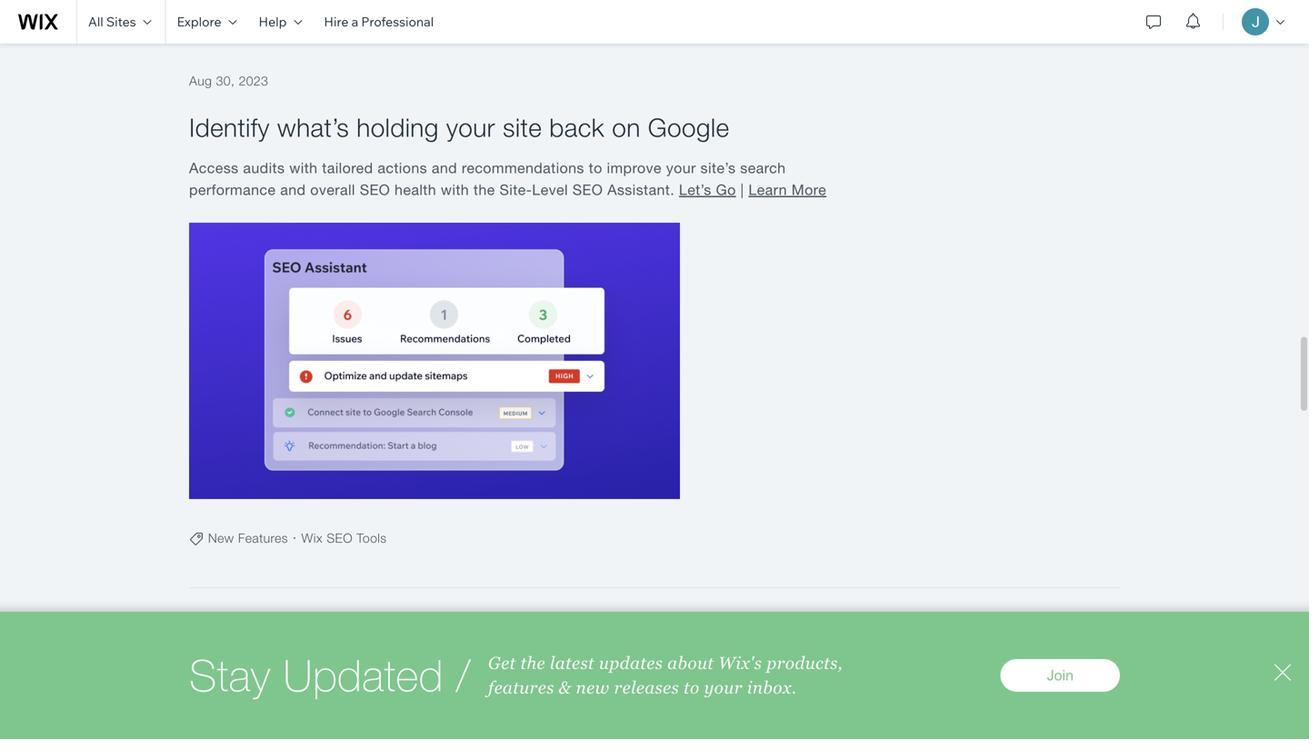 Task type: locate. For each thing, give the bounding box(es) containing it.
sites
[[106, 14, 136, 30]]

explore
[[177, 14, 221, 30]]

hire
[[324, 14, 349, 30]]

professional
[[361, 14, 434, 30]]

hire a professional
[[324, 14, 434, 30]]



Task type: describe. For each thing, give the bounding box(es) containing it.
help
[[259, 14, 287, 30]]

a
[[352, 14, 359, 30]]

hire a professional link
[[313, 0, 445, 44]]

all
[[88, 14, 103, 30]]

all sites
[[88, 14, 136, 30]]

help button
[[248, 0, 313, 44]]



Task type: vqa. For each thing, say whether or not it's contained in the screenshot.
Organize
no



